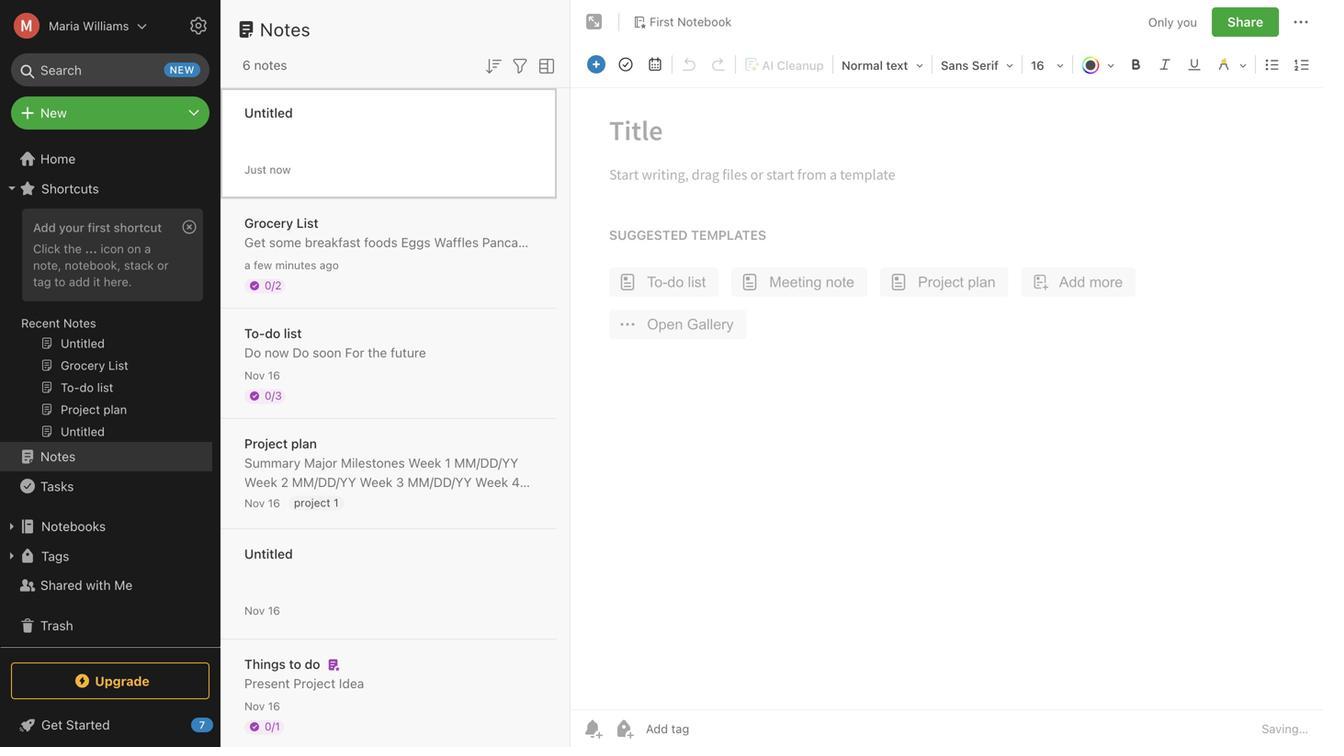 Task type: locate. For each thing, give the bounding box(es) containing it.
mm/dd/yy
[[454, 455, 519, 471], [292, 475, 356, 490], [408, 475, 472, 490], [244, 494, 309, 509], [360, 494, 424, 509]]

upgrade button
[[11, 663, 210, 699]]

0 horizontal spatial the
[[64, 242, 82, 255]]

7
[[199, 719, 205, 731]]

add a reminder image
[[582, 718, 604, 740]]

Heading level field
[[835, 51, 930, 78]]

Insert field
[[583, 51, 610, 77]]

1 untitled from the top
[[244, 105, 293, 120]]

home link
[[0, 144, 221, 174]]

1 horizontal spatial 1
[[445, 455, 451, 471]]

0 vertical spatial now
[[270, 163, 291, 176]]

new search field
[[24, 53, 200, 86]]

first
[[88, 221, 110, 234]]

to up the present project idea
[[289, 657, 301, 672]]

eggs
[[401, 235, 431, 250]]

williams
[[83, 19, 129, 33]]

1 horizontal spatial do
[[292, 345, 309, 360]]

on
[[467, 513, 486, 528]]

0 horizontal spatial get
[[41, 717, 63, 732]]

16 up track...
[[268, 497, 280, 510]]

1 vertical spatial project
[[293, 676, 336, 691]]

group
[[0, 203, 212, 449]]

0 horizontal spatial a
[[144, 242, 151, 255]]

nov up things at the bottom left of page
[[244, 604, 265, 617]]

0 vertical spatial a
[[144, 242, 151, 255]]

week
[[408, 455, 441, 471], [244, 475, 277, 490], [360, 475, 393, 490], [475, 475, 508, 490], [312, 494, 345, 509]]

task up track...
[[244, 513, 272, 528]]

get started
[[41, 717, 110, 732]]

do up the present project idea
[[305, 657, 320, 672]]

now inside to-do list do now do soon for the future
[[265, 345, 289, 360]]

your
[[59, 221, 84, 234]]

1 vertical spatial get
[[41, 717, 63, 732]]

expand notebooks image
[[5, 519, 19, 534]]

1 do from the left
[[244, 345, 261, 360]]

things
[[244, 657, 286, 672]]

0 vertical spatial notes
[[260, 18, 311, 40]]

mm/dd/yy up started
[[408, 475, 472, 490]]

add filters image
[[509, 55, 531, 77]]

4 nov from the top
[[244, 700, 265, 713]]

2 vertical spatial notes
[[40, 449, 76, 464]]

project 1
[[294, 496, 339, 509]]

notes right recent
[[63, 316, 96, 330]]

serif
[[972, 58, 999, 72]]

16 right serif at the top of page
[[1031, 58, 1045, 72]]

untitled down the notes
[[244, 105, 293, 120]]

notes
[[254, 57, 287, 73]]

foods
[[364, 235, 398, 250]]

pancakes
[[482, 235, 539, 250]]

nov 16 for do now do soon for the future
[[244, 369, 280, 382]]

0 vertical spatial 2
[[281, 475, 289, 490]]

Add tag field
[[644, 721, 782, 737]]

first notebook button
[[627, 9, 738, 35]]

do down list
[[292, 345, 309, 360]]

3
[[396, 475, 404, 490], [275, 513, 283, 528]]

tags button
[[0, 541, 212, 571]]

task image
[[613, 51, 639, 77]]

the
[[64, 242, 82, 255], [368, 345, 387, 360]]

1 horizontal spatial 2
[[498, 494, 506, 509]]

nov 16 up things at the bottom left of page
[[244, 604, 280, 617]]

2
[[281, 475, 289, 490], [498, 494, 506, 509]]

untitled down summary
[[244, 546, 293, 562]]

notes up tasks
[[40, 449, 76, 464]]

0 horizontal spatial 2
[[281, 475, 289, 490]]

week down milestones
[[360, 475, 393, 490]]

1 nov from the top
[[244, 369, 265, 382]]

16 up 0/1
[[268, 700, 280, 713]]

list
[[284, 326, 302, 341]]

6 notes
[[243, 57, 287, 73]]

the right for
[[368, 345, 387, 360]]

mm/dd/yy up not
[[360, 494, 424, 509]]

0 horizontal spatial do
[[265, 326, 280, 341]]

nov 16 for present project idea
[[244, 700, 280, 713]]

note list element
[[221, 0, 580, 747]]

2 untitled from the top
[[244, 546, 293, 562]]

1 vertical spatial a
[[244, 259, 251, 272]]

do
[[265, 326, 280, 341], [305, 657, 320, 672]]

to right 'tag'
[[54, 275, 66, 288]]

now
[[270, 163, 291, 176], [265, 345, 289, 360]]

nov up 0/3
[[244, 369, 265, 382]]

0 horizontal spatial 4
[[317, 513, 325, 528]]

group containing add your first shortcut
[[0, 203, 212, 449]]

grocery
[[244, 216, 293, 231]]

minutes
[[275, 259, 317, 272]]

nov 16 up 0/1
[[244, 700, 280, 713]]

1 vertical spatial now
[[265, 345, 289, 360]]

a inside the icon on a note, notebook, stack or tag to add it here.
[[144, 242, 151, 255]]

shortcuts
[[41, 181, 99, 196]]

3 down milestones
[[396, 475, 404, 490]]

0 vertical spatial 4
[[512, 475, 520, 490]]

click
[[33, 242, 60, 255]]

a left the few
[[244, 259, 251, 272]]

expand note image
[[584, 11, 606, 33]]

1 horizontal spatial 3
[[396, 475, 404, 490]]

Account field
[[0, 7, 147, 44]]

for
[[345, 345, 364, 360]]

now down list
[[265, 345, 289, 360]]

16 up 0/3
[[268, 369, 280, 382]]

do
[[244, 345, 261, 360], [292, 345, 309, 360]]

2 horizontal spatial 1
[[458, 494, 464, 509]]

nov up track...
[[244, 497, 265, 510]]

nov 16 up track...
[[244, 497, 280, 510]]

week left 5
[[312, 494, 345, 509]]

0 horizontal spatial do
[[244, 345, 261, 360]]

2 nov from the top
[[244, 497, 265, 510]]

3 nov from the top
[[244, 604, 265, 617]]

1 nov 16 from the top
[[244, 369, 280, 382]]

nov for do now do soon for the future
[[244, 369, 265, 382]]

project up summary
[[244, 436, 288, 451]]

0 horizontal spatial project
[[244, 436, 288, 451]]

new
[[40, 105, 67, 120]]

a inside note list element
[[244, 259, 251, 272]]

new button
[[11, 96, 210, 130]]

nov 16
[[244, 369, 280, 382], [244, 497, 280, 510], [244, 604, 280, 617], [244, 700, 280, 713]]

1 vertical spatial do
[[305, 657, 320, 672]]

nov for summary major milestones week 1 mm/dd/yy week 2 mm/dd/yy week 3 mm/dd/yy week 4 mm/dd/yy week 5 mm/dd/yy task 1 task 2 task 3 task 4 legend not started on track...
[[244, 497, 265, 510]]

1 horizontal spatial get
[[244, 235, 266, 250]]

Sort options field
[[482, 53, 505, 77]]

first
[[650, 15, 674, 29]]

do left list
[[265, 326, 280, 341]]

trash link
[[0, 611, 212, 641]]

0 horizontal spatial 1
[[334, 496, 339, 509]]

nov down present
[[244, 700, 265, 713]]

sans serif
[[941, 58, 999, 72]]

group inside tree
[[0, 203, 212, 449]]

to
[[54, 275, 66, 288], [289, 657, 301, 672]]

get left started
[[41, 717, 63, 732]]

0 vertical spatial to
[[54, 275, 66, 288]]

add tag image
[[613, 718, 635, 740]]

0/3
[[265, 389, 282, 402]]

5
[[349, 494, 356, 509]]

grocery list get some breakfast foods eggs waffles pancakes cereal
[[244, 216, 580, 250]]

a
[[144, 242, 151, 255], [244, 259, 251, 272]]

0 vertical spatial get
[[244, 235, 266, 250]]

project left idea
[[293, 676, 336, 691]]

3 up track...
[[275, 513, 283, 528]]

now right just
[[270, 163, 291, 176]]

...
[[85, 242, 97, 255]]

do down the to-
[[244, 345, 261, 360]]

1 vertical spatial untitled
[[244, 546, 293, 562]]

not
[[376, 513, 403, 528]]

4
[[512, 475, 520, 490], [317, 513, 325, 528]]

with
[[86, 578, 111, 593]]

to inside the icon on a note, notebook, stack or tag to add it here.
[[54, 275, 66, 288]]

underline image
[[1182, 51, 1208, 77]]

16
[[1031, 58, 1045, 72], [268, 369, 280, 382], [268, 497, 280, 510], [268, 604, 280, 617], [268, 700, 280, 713]]

1 vertical spatial to
[[289, 657, 301, 672]]

tag
[[33, 275, 51, 288]]

do inside to-do list do now do soon for the future
[[265, 326, 280, 341]]

1 horizontal spatial a
[[244, 259, 251, 272]]

0 horizontal spatial to
[[54, 275, 66, 288]]

Add filters field
[[509, 53, 531, 77]]

tasks
[[40, 479, 74, 494]]

mm/dd/yy up on
[[454, 455, 519, 471]]

1 horizontal spatial the
[[368, 345, 387, 360]]

new
[[170, 64, 195, 76]]

0 vertical spatial project
[[244, 436, 288, 451]]

notes up the notes
[[260, 18, 311, 40]]

a few minutes ago
[[244, 259, 339, 272]]

1 vertical spatial notes
[[63, 316, 96, 330]]

soon
[[313, 345, 342, 360]]

calendar event image
[[642, 51, 668, 77]]

get down grocery
[[244, 235, 266, 250]]

me
[[114, 578, 133, 593]]

1 vertical spatial the
[[368, 345, 387, 360]]

0 vertical spatial untitled
[[244, 105, 293, 120]]

notes link
[[0, 442, 212, 471]]

1 vertical spatial 4
[[317, 513, 325, 528]]

nov 16 up 0/3
[[244, 369, 280, 382]]

notes inside notes link
[[40, 449, 76, 464]]

shared with me link
[[0, 571, 212, 600]]

ago
[[320, 259, 339, 272]]

tasks button
[[0, 471, 212, 501]]

0 vertical spatial the
[[64, 242, 82, 255]]

mm/dd/yy down summary
[[244, 494, 309, 509]]

0/1
[[265, 720, 280, 733]]

the inside tree
[[64, 242, 82, 255]]

track...
[[244, 533, 297, 548]]

things to do
[[244, 657, 320, 672]]

shared with me
[[40, 578, 133, 593]]

0 vertical spatial do
[[265, 326, 280, 341]]

0 horizontal spatial 3
[[275, 513, 283, 528]]

waffles
[[434, 235, 479, 250]]

started
[[66, 717, 110, 732]]

tree
[[0, 144, 221, 652]]

notes
[[260, 18, 311, 40], [63, 316, 96, 330], [40, 449, 76, 464]]

the left ...
[[64, 242, 82, 255]]

1 horizontal spatial to
[[289, 657, 301, 672]]

4 nov 16 from the top
[[244, 700, 280, 713]]

get
[[244, 235, 266, 250], [41, 717, 63, 732]]

1 horizontal spatial project
[[293, 676, 336, 691]]

more actions image
[[1290, 11, 1312, 33]]

tree containing home
[[0, 144, 221, 652]]

a right on
[[144, 242, 151, 255]]

task
[[428, 494, 455, 509], [468, 494, 495, 509], [244, 513, 272, 528], [286, 513, 314, 528]]

week right milestones
[[408, 455, 441, 471]]

2 nov 16 from the top
[[244, 497, 280, 510]]

to-
[[244, 326, 265, 341]]



Task type: vqa. For each thing, say whether or not it's contained in the screenshot.
0/2
yes



Task type: describe. For each thing, give the bounding box(es) containing it.
3 nov 16 from the top
[[244, 604, 280, 617]]

week down summary
[[244, 475, 277, 490]]

1 horizontal spatial 4
[[512, 475, 520, 490]]

icon on a note, notebook, stack or tag to add it here.
[[33, 242, 169, 288]]

add your first shortcut
[[33, 221, 162, 234]]

just now
[[244, 163, 291, 176]]

to-do list do now do soon for the future
[[244, 326, 426, 360]]

Font size field
[[1025, 51, 1071, 78]]

nov 16 for summary major milestones week 1 mm/dd/yy week 2 mm/dd/yy week 3 mm/dd/yy week 4 mm/dd/yy week 5 mm/dd/yy task 1 task 2 task 3 task 4 legend not started on track...
[[244, 497, 280, 510]]

upgrade
[[95, 673, 150, 689]]

present project idea
[[244, 676, 364, 691]]

present
[[244, 676, 290, 691]]

task down project
[[286, 513, 314, 528]]

icon
[[101, 242, 124, 255]]

trash
[[40, 618, 73, 633]]

0 vertical spatial 3
[[396, 475, 404, 490]]

future
[[391, 345, 426, 360]]

notebook,
[[65, 258, 121, 272]]

shortcut
[[114, 221, 162, 234]]

it
[[93, 275, 100, 288]]

tags
[[41, 548, 69, 564]]

share
[[1228, 14, 1264, 29]]

major
[[304, 455, 337, 471]]

notebooks
[[41, 519, 106, 534]]

milestones
[[341, 455, 405, 471]]

Highlight field
[[1209, 51, 1253, 78]]

bold image
[[1123, 51, 1149, 77]]

only
[[1149, 15, 1174, 29]]

16 inside field
[[1031, 58, 1045, 72]]

numbered list image
[[1289, 51, 1315, 77]]

16 for do now do soon for the future
[[268, 369, 280, 382]]

Search text field
[[24, 53, 197, 86]]

plan
[[291, 436, 317, 451]]

summary
[[244, 455, 301, 471]]

legend
[[329, 513, 373, 528]]

0/2
[[265, 279, 282, 292]]

recent
[[21, 316, 60, 330]]

16 for summary major milestones week 1 mm/dd/yy week 2 mm/dd/yy week 3 mm/dd/yy week 4 mm/dd/yy week 5 mm/dd/yy task 1 task 2 task 3 task 4 legend not started on track...
[[268, 497, 280, 510]]

More field
[[1317, 51, 1323, 77]]

week up on
[[475, 475, 508, 490]]

text
[[886, 58, 908, 72]]

normal
[[842, 58, 883, 72]]

nov for present project idea
[[244, 700, 265, 713]]

recent notes
[[21, 316, 96, 330]]

untitled for 16
[[244, 546, 293, 562]]

6
[[243, 57, 251, 73]]

you
[[1177, 15, 1197, 29]]

Help and Learning task checklist field
[[0, 710, 221, 740]]

note window element
[[571, 0, 1323, 747]]

task up started
[[428, 494, 455, 509]]

the inside to-do list do now do soon for the future
[[368, 345, 387, 360]]

Font family field
[[935, 51, 1020, 78]]

notes inside note list element
[[260, 18, 311, 40]]

or
[[157, 258, 169, 272]]

mm/dd/yy down major
[[292, 475, 356, 490]]

started
[[407, 513, 463, 528]]

settings image
[[187, 15, 210, 37]]

project plan summary major milestones week 1 mm/dd/yy week 2 mm/dd/yy week 3 mm/dd/yy week 4 mm/dd/yy week 5 mm/dd/yy task 1 task 2 task 3 task 4 legend not started on track...
[[244, 436, 520, 548]]

stack
[[124, 258, 154, 272]]

few
[[254, 259, 272, 272]]

add
[[69, 275, 90, 288]]

maria williams
[[49, 19, 129, 33]]

notebooks link
[[0, 512, 212, 541]]

italic image
[[1152, 51, 1178, 77]]

1 horizontal spatial do
[[305, 657, 320, 672]]

first notebook
[[650, 15, 732, 29]]

cereal
[[542, 235, 580, 250]]

some
[[269, 235, 301, 250]]

normal text
[[842, 58, 908, 72]]

expand tags image
[[5, 549, 19, 563]]

click to collapse image
[[214, 713, 227, 735]]

here.
[[104, 275, 132, 288]]

View options field
[[531, 53, 558, 77]]

shortcuts button
[[0, 174, 212, 203]]

Font color field
[[1075, 51, 1121, 78]]

get inside help and learning task checklist field
[[41, 717, 63, 732]]

get inside 'grocery list get some breakfast foods eggs waffles pancakes cereal'
[[244, 235, 266, 250]]

sans
[[941, 58, 969, 72]]

add
[[33, 221, 56, 234]]

maria
[[49, 19, 79, 33]]

2 do from the left
[[292, 345, 309, 360]]

only you
[[1149, 15, 1197, 29]]

bulleted list image
[[1260, 51, 1286, 77]]

just
[[244, 163, 267, 176]]

click the ...
[[33, 242, 97, 255]]

1 vertical spatial 2
[[498, 494, 506, 509]]

More actions field
[[1290, 7, 1312, 37]]

untitled for now
[[244, 105, 293, 120]]

16 for present project idea
[[268, 700, 280, 713]]

1 vertical spatial 3
[[275, 513, 283, 528]]

project inside project plan summary major milestones week 1 mm/dd/yy week 2 mm/dd/yy week 3 mm/dd/yy week 4 mm/dd/yy week 5 mm/dd/yy task 1 task 2 task 3 task 4 legend not started on track...
[[244, 436, 288, 451]]

Note Editor text field
[[571, 88, 1323, 709]]

idea
[[339, 676, 364, 691]]

breakfast
[[305, 235, 361, 250]]

share button
[[1212, 7, 1279, 37]]

task up on
[[468, 494, 495, 509]]

to inside note list element
[[289, 657, 301, 672]]

note,
[[33, 258, 61, 272]]

16 up things to do
[[268, 604, 280, 617]]



